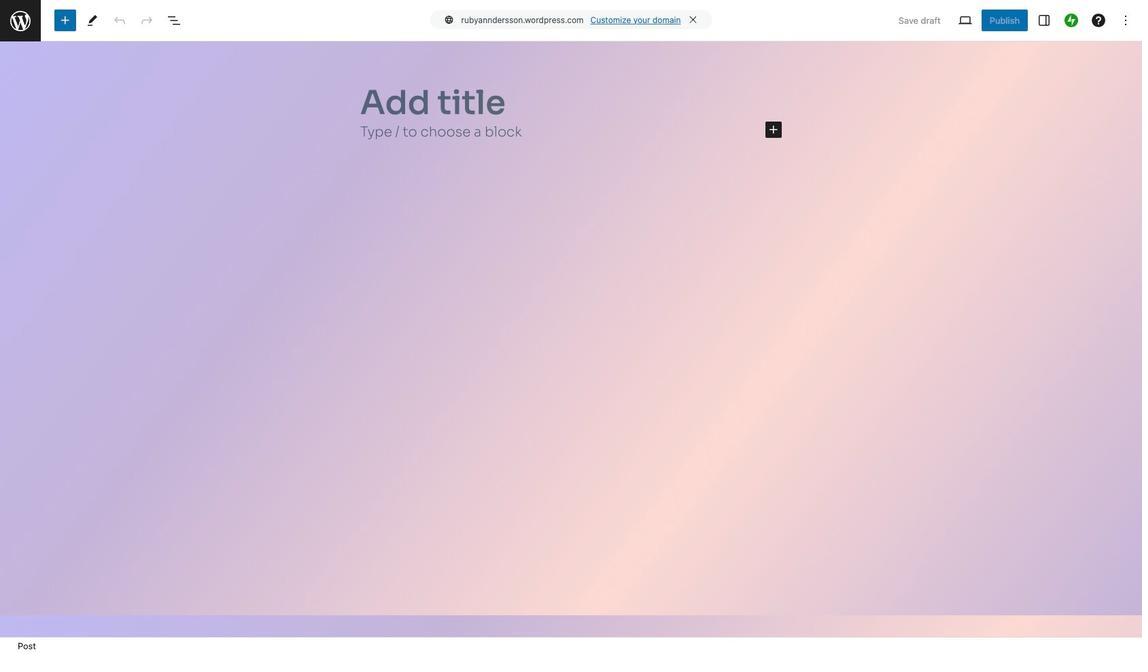Task type: describe. For each thing, give the bounding box(es) containing it.
toggle block inserter image
[[57, 12, 73, 29]]

help image
[[1091, 12, 1107, 29]]



Task type: locate. For each thing, give the bounding box(es) containing it.
redo image
[[139, 12, 155, 29]]

settings image
[[1036, 12, 1053, 29]]

document overview image
[[166, 12, 182, 29]]

view image
[[957, 12, 974, 29]]

options image
[[1118, 12, 1134, 29]]

jetpack image
[[1065, 14, 1078, 27]]

undo image
[[112, 12, 128, 29]]

tools image
[[84, 12, 101, 28]]

editor content region
[[0, 41, 1142, 638]]



